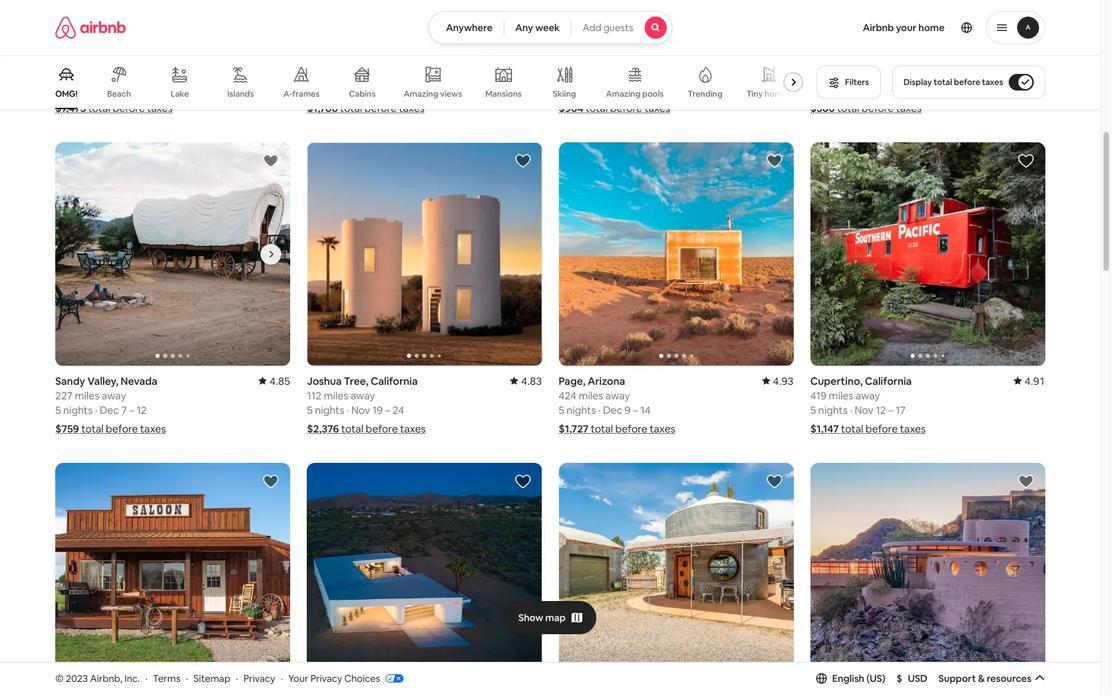 Task type: describe. For each thing, give the bounding box(es) containing it.
nov inside the cupertino, california 419 miles away 5 nights · nov 12 – 17 $1,147 total before taxes
[[855, 404, 874, 417]]

$7,475 total before taxes
[[55, 102, 173, 115]]

taxes inside button
[[982, 77, 1004, 88]]

map
[[546, 612, 566, 624]]

4.83
[[521, 374, 542, 388]]

5 down 304
[[55, 83, 61, 96]]

arizona for 304 miles away
[[99, 54, 137, 67]]

mexico
[[373, 54, 408, 67]]

$759
[[55, 422, 79, 435]]

5.0 out of 5 average rating image
[[265, 54, 291, 67]]

2 privacy from the left
[[311, 672, 342, 685]]

miles inside bend, oregon 813 miles away
[[577, 69, 602, 82]]

trending
[[688, 88, 723, 100]]

a-
[[283, 88, 292, 100]]

inc.
[[124, 672, 140, 685]]

©
[[55, 672, 64, 685]]

add to wishlist: phoenix, arizona image
[[1018, 473, 1035, 490]]

16
[[624, 83, 635, 96]]

· inside 'joshua tree, california 112 miles away 5 nights · nov 19 – 24 $2,376 total before taxes'
[[347, 404, 349, 417]]

nov 16 – 21
[[603, 83, 655, 96]]

9 inside page, arizona 424 miles away 5 nights · dec 9 – 14 $1,727 total before taxes
[[625, 404, 631, 417]]

4.85
[[270, 374, 291, 388]]

lake
[[171, 88, 189, 100]]

roswell, new mexico 753 miles away 5 nights · nov 9 – 14 $1,706 total before taxes
[[307, 54, 425, 115]]

california inside 'joshua tree, california 112 miles away 5 nights · nov 19 – 24 $2,376 total before taxes'
[[371, 374, 418, 388]]

before inside the cupertino, california 419 miles away 5 nights · nov 12 – 17 $1,147 total before taxes
[[866, 422, 898, 435]]

phoenix,
[[55, 54, 97, 67]]

tiny
[[747, 88, 763, 100]]

english
[[833, 673, 865, 685]]

5 inside the cupertino, california 419 miles away 5 nights · nov 12 – 17 $1,147 total before taxes
[[811, 404, 816, 417]]

5.0
[[276, 54, 291, 67]]

bend,
[[559, 54, 587, 67]]

your
[[896, 21, 917, 34]]

miles inside roswell, new mexico 753 miles away 5 nights · nov 9 – 14 $1,706 total before taxes
[[327, 69, 351, 82]]

display total before taxes
[[904, 77, 1004, 88]]

tree,
[[344, 374, 369, 388]]

airbnb
[[863, 21, 894, 34]]

terms · sitemap · privacy ·
[[153, 672, 283, 685]]

414
[[811, 69, 827, 82]]

$1,706
[[307, 102, 338, 115]]

amazing views
[[404, 88, 462, 99]]

21
[[645, 83, 655, 96]]

profile element
[[689, 0, 1046, 55]]

anywhere
[[446, 21, 493, 34]]

– inside roswell, new mexico 753 miles away 5 nights · nov 9 – 14 $1,706 total before taxes
[[381, 83, 386, 96]]

phoenix, arizona 304 miles away
[[55, 54, 137, 82]]

5 inside the "sandy valley, nevada 227 miles away 5 nights · dec 7 – 12 $759 total before taxes"
[[55, 404, 61, 417]]

islands
[[227, 88, 254, 100]]

14 inside page, arizona 424 miles away 5 nights · dec 9 – 14 $1,727 total before taxes
[[641, 404, 651, 417]]

5 nights for 813
[[559, 83, 596, 96]]

guests
[[604, 21, 634, 34]]

support & resources
[[939, 673, 1032, 685]]

227
[[55, 389, 73, 402]]

· inside the "sandy valley, nevada 227 miles away 5 nights · dec 7 – 12 $759 total before taxes"
[[95, 404, 97, 417]]

display total before taxes button
[[892, 66, 1046, 99]]

taxes inside cedar city, utah 414 miles away 6 nights · nov 5 – 11 $500 total before taxes
[[896, 102, 922, 115]]

nov inside cedar city, utah 414 miles away 6 nights · nov 5 – 11 $500 total before taxes
[[855, 83, 874, 96]]

– inside cedar city, utah 414 miles away 6 nights · nov 5 – 11 $500 total before taxes
[[885, 83, 890, 96]]

4.95 out of 5 average rating image
[[762, 54, 794, 67]]

miles inside phoenix, arizona 304 miles away
[[76, 69, 100, 82]]

sitemap link
[[194, 672, 230, 685]]

privacy link
[[244, 672, 275, 685]]

· inside page, arizona 424 miles away 5 nights · dec 9 – 14 $1,727 total before taxes
[[599, 404, 601, 417]]

9 inside roswell, new mexico 753 miles away 5 nights · nov 9 – 14 $1,706 total before taxes
[[373, 83, 379, 96]]

any week button
[[504, 11, 572, 44]]

none search field containing anywhere
[[429, 11, 672, 44]]

$1,727
[[559, 422, 589, 435]]

choices
[[345, 672, 380, 685]]

12 inside the cupertino, california 419 miles away 5 nights · nov 12 – 17 $1,147 total before taxes
[[876, 404, 886, 417]]

nov 2 – 7
[[100, 83, 142, 96]]

0 vertical spatial 7
[[136, 83, 142, 96]]

city,
[[843, 54, 865, 67]]

add guests button
[[571, 11, 672, 44]]

amazing for amazing pools
[[606, 88, 641, 100]]

4.93
[[773, 374, 794, 388]]

homes
[[765, 88, 791, 100]]

skiing
[[553, 88, 576, 100]]

display
[[904, 77, 932, 88]]

tiny homes
[[747, 88, 791, 100]]

2
[[121, 83, 127, 96]]

total inside the cupertino, california 419 miles away 5 nights · nov 12 – 17 $1,147 total before taxes
[[842, 422, 864, 435]]

4.91 out of 5 average rating image
[[1014, 374, 1046, 388]]

taxes inside the "sandy valley, nevada 227 miles away 5 nights · dec 7 – 12 $759 total before taxes"
[[140, 422, 166, 435]]

total inside cedar city, utah 414 miles away 6 nights · nov 5 – 11 $500 total before taxes
[[838, 102, 860, 115]]

sandy valley, nevada 227 miles away 5 nights · dec 7 – 12 $759 total before taxes
[[55, 374, 166, 435]]

24
[[393, 404, 404, 417]]

miles inside the cupertino, california 419 miles away 5 nights · nov 12 – 17 $1,147 total before taxes
[[829, 389, 854, 402]]

4.83 out of 5 average rating image
[[510, 374, 542, 388]]

cupertino,
[[811, 374, 863, 388]]

beach
[[107, 88, 131, 100]]

total right the $964
[[586, 102, 608, 115]]

1 privacy from the left
[[244, 672, 275, 685]]

© 2023 airbnb, inc. ·
[[55, 672, 148, 685]]

california inside the cupertino, california 419 miles away 5 nights · nov 12 – 17 $1,147 total before taxes
[[865, 374, 912, 388]]

away inside cedar city, utah 414 miles away 6 nights · nov 5 – 11 $500 total before taxes
[[856, 69, 881, 82]]

oregon
[[589, 54, 626, 67]]

total inside roswell, new mexico 753 miles away 5 nights · nov 9 – 14 $1,706 total before taxes
[[340, 102, 362, 115]]

nights down the 813
[[567, 83, 596, 96]]

a-frames
[[283, 88, 320, 100]]

week
[[536, 21, 560, 34]]

nov left 2
[[100, 83, 119, 96]]

add
[[583, 21, 602, 34]]

frames
[[292, 88, 320, 100]]

sandy
[[55, 374, 85, 388]]

nevada
[[121, 374, 157, 388]]

arizona for 424 miles away
[[588, 374, 625, 388]]

total down beach
[[88, 102, 110, 115]]

add to wishlist: delta, colorado image
[[767, 473, 783, 490]]

any
[[516, 21, 534, 34]]

17
[[896, 404, 906, 417]]

taxes inside 'joshua tree, california 112 miles away 5 nights · nov 19 – 24 $2,376 total before taxes'
[[400, 422, 426, 435]]

new
[[349, 54, 371, 67]]

4.95
[[773, 54, 794, 67]]

resources
[[987, 673, 1032, 685]]

before inside page, arizona 424 miles away 5 nights · dec 9 – 14 $1,727 total before taxes
[[616, 422, 648, 435]]

valley,
[[87, 374, 118, 388]]



Task type: locate. For each thing, give the bounding box(es) containing it.
· inside cedar city, utah 414 miles away 6 nights · nov 5 – 11 $500 total before taxes
[[851, 83, 853, 96]]

english (us)
[[833, 673, 886, 685]]

1 12 from the left
[[137, 404, 147, 417]]

0 horizontal spatial privacy
[[244, 672, 275, 685]]

total right "$2,376"
[[341, 422, 364, 435]]

cedar city, utah 414 miles away 6 nights · nov 5 – 11 $500 total before taxes
[[811, 54, 922, 115]]

14
[[388, 83, 399, 96], [641, 404, 651, 417]]

nov inside 'joshua tree, california 112 miles away 5 nights · nov 19 – 24 $2,376 total before taxes'
[[351, 404, 370, 417]]

0 horizontal spatial 5 nights
[[55, 83, 93, 96]]

away up nov 2 – 7
[[103, 69, 127, 82]]

add guests
[[583, 21, 634, 34]]

miles inside 'joshua tree, california 112 miles away 5 nights · nov 19 – 24 $2,376 total before taxes'
[[324, 389, 349, 402]]

5 down 112
[[307, 404, 313, 417]]

nights down 227
[[63, 404, 93, 417]]

1 vertical spatial 9
[[625, 404, 631, 417]]

0 horizontal spatial arizona
[[99, 54, 137, 67]]

12 down nevada
[[137, 404, 147, 417]]

nights inside page, arizona 424 miles away 5 nights · dec 9 – 14 $1,727 total before taxes
[[567, 404, 596, 417]]

112
[[307, 389, 322, 402]]

add to wishlist: page, arizona image
[[767, 153, 783, 170]]

miles down roswell,
[[327, 69, 351, 82]]

nov
[[100, 83, 119, 96], [351, 83, 370, 96], [603, 83, 622, 96], [855, 83, 874, 96], [351, 404, 370, 417], [855, 404, 874, 417]]

0 vertical spatial 14
[[388, 83, 399, 96]]

amazing pools
[[606, 88, 664, 100]]

–
[[129, 83, 134, 96], [381, 83, 386, 96], [637, 83, 642, 96], [885, 83, 890, 96], [129, 404, 134, 417], [385, 404, 390, 417], [633, 404, 638, 417], [889, 404, 894, 417]]

mansions
[[486, 88, 522, 100]]

4.99
[[521, 54, 542, 67]]

2 california from the left
[[865, 374, 912, 388]]

miles down joshua
[[324, 389, 349, 402]]

4.91
[[1025, 374, 1046, 388]]

nov down city,
[[855, 83, 874, 96]]

taxes inside page, arizona 424 miles away 5 nights · dec 9 – 14 $1,727 total before taxes
[[650, 422, 676, 435]]

4.85 out of 5 average rating image
[[259, 374, 291, 388]]

away down utah
[[856, 69, 881, 82]]

5 inside 'joshua tree, california 112 miles away 5 nights · nov 19 – 24 $2,376 total before taxes'
[[307, 404, 313, 417]]

total down cabins
[[340, 102, 362, 115]]

arizona up nov 2 – 7
[[99, 54, 137, 67]]

total right $1,147
[[842, 422, 864, 435]]

before down nevada
[[106, 422, 138, 435]]

1 horizontal spatial 12
[[876, 404, 886, 417]]

7 inside the "sandy valley, nevada 227 miles away 5 nights · dec 7 – 12 $759 total before taxes"
[[121, 404, 127, 417]]

group containing amazing views
[[55, 55, 809, 109]]

miles down valley,
[[75, 389, 99, 402]]

taxes inside the cupertino, california 419 miles away 5 nights · nov 12 – 17 $1,147 total before taxes
[[900, 422, 926, 435]]

$964 total before taxes
[[559, 102, 671, 115]]

&
[[978, 673, 985, 685]]

taxes inside roswell, new mexico 753 miles away 5 nights · nov 9 – 14 $1,706 total before taxes
[[399, 102, 425, 115]]

amazing left views on the top left of page
[[404, 88, 439, 99]]

miles down bend,
[[577, 69, 602, 82]]

arizona inside phoenix, arizona 304 miles away
[[99, 54, 137, 67]]

away down valley,
[[102, 389, 126, 402]]

before down 11
[[862, 102, 894, 115]]

total inside the "sandy valley, nevada 227 miles away 5 nights · dec 7 – 12 $759 total before taxes"
[[81, 422, 104, 435]]

total right $759 at the left bottom of page
[[81, 422, 104, 435]]

joshua
[[307, 374, 342, 388]]

– inside the "sandy valley, nevada 227 miles away 5 nights · dec 7 – 12 $759 total before taxes"
[[129, 404, 134, 417]]

california up 17
[[865, 374, 912, 388]]

1 horizontal spatial dec
[[603, 404, 623, 417]]

show
[[519, 612, 544, 624]]

utah
[[867, 54, 891, 67]]

before inside button
[[954, 77, 981, 88]]

7 right 2
[[136, 83, 142, 96]]

nights inside 'joshua tree, california 112 miles away 5 nights · nov 19 – 24 $2,376 total before taxes'
[[315, 404, 345, 417]]

away inside bend, oregon 813 miles away
[[604, 69, 629, 82]]

airbnb,
[[90, 672, 122, 685]]

· inside roswell, new mexico 753 miles away 5 nights · nov 9 – 14 $1,706 total before taxes
[[347, 83, 349, 96]]

away inside the cupertino, california 419 miles away 5 nights · nov 12 – 17 $1,147 total before taxes
[[856, 389, 881, 402]]

0 horizontal spatial california
[[371, 374, 418, 388]]

miles inside cedar city, utah 414 miles away 6 nights · nov 5 – 11 $500 total before taxes
[[829, 69, 854, 82]]

1 horizontal spatial 5 nights
[[559, 83, 596, 96]]

nov inside roswell, new mexico 753 miles away 5 nights · nov 9 – 14 $1,706 total before taxes
[[351, 83, 370, 96]]

california
[[371, 374, 418, 388], [865, 374, 912, 388]]

1 vertical spatial 14
[[641, 404, 651, 417]]

5 inside cedar city, utah 414 miles away 6 nights · nov 5 – 11 $500 total before taxes
[[877, 83, 882, 96]]

5 left 11
[[877, 83, 882, 96]]

before right display on the top right of the page
[[954, 77, 981, 88]]

away right 424
[[606, 389, 630, 402]]

bend, oregon 813 miles away
[[559, 54, 629, 82]]

0 vertical spatial arizona
[[99, 54, 137, 67]]

nights down 424
[[567, 404, 596, 417]]

away down oregon
[[604, 69, 629, 82]]

– inside page, arizona 424 miles away 5 nights · dec 9 – 14 $1,727 total before taxes
[[633, 404, 638, 417]]

419
[[811, 389, 827, 402]]

0 horizontal spatial 14
[[388, 83, 399, 96]]

nights inside cedar city, utah 414 miles away 6 nights · nov 5 – 11 $500 total before taxes
[[819, 83, 848, 96]]

before inside cedar city, utah 414 miles away 6 nights · nov 5 – 11 $500 total before taxes
[[862, 102, 894, 115]]

5 inside page, arizona 424 miles away 5 nights · dec 9 – 14 $1,727 total before taxes
[[559, 404, 565, 417]]

support & resources button
[[939, 673, 1046, 685]]

nights inside the cupertino, california 419 miles away 5 nights · nov 12 – 17 $1,147 total before taxes
[[819, 404, 848, 417]]

show map button
[[505, 601, 596, 634]]

1 horizontal spatial california
[[865, 374, 912, 388]]

1 horizontal spatial arizona
[[588, 374, 625, 388]]

1 dec from the left
[[100, 404, 119, 417]]

away down the cupertino,
[[856, 389, 881, 402]]

privacy right "your"
[[311, 672, 342, 685]]

nov left the 16 on the top
[[603, 83, 622, 96]]

before right $1,727
[[616, 422, 648, 435]]

total inside button
[[934, 77, 953, 88]]

away inside phoenix, arizona 304 miles away
[[103, 69, 127, 82]]

before inside 'joshua tree, california 112 miles away 5 nights · nov 19 – 24 $2,376 total before taxes'
[[366, 422, 398, 435]]

$964
[[559, 102, 584, 115]]

5 down 424
[[559, 404, 565, 417]]

5 nights down 304
[[55, 83, 93, 96]]

1 horizontal spatial amazing
[[606, 88, 641, 100]]

5 inside roswell, new mexico 753 miles away 5 nights · nov 9 – 14 $1,706 total before taxes
[[307, 83, 313, 96]]

1 horizontal spatial 14
[[641, 404, 651, 417]]

0 horizontal spatial 12
[[137, 404, 147, 417]]

total
[[934, 77, 953, 88], [88, 102, 110, 115], [340, 102, 362, 115], [586, 102, 608, 115], [838, 102, 860, 115], [81, 422, 104, 435], [341, 422, 364, 435], [591, 422, 613, 435], [842, 422, 864, 435]]

any week
[[516, 21, 560, 34]]

before inside the "sandy valley, nevada 227 miles away 5 nights · dec 7 – 12 $759 total before taxes"
[[106, 422, 138, 435]]

5 down 227
[[55, 404, 61, 417]]

· inside the cupertino, california 419 miles away 5 nights · nov 12 – 17 $1,147 total before taxes
[[850, 404, 853, 417]]

2 dec from the left
[[603, 404, 623, 417]]

5 nights down the 813
[[559, 83, 596, 96]]

total right $1,727
[[591, 422, 613, 435]]

miles inside the "sandy valley, nevada 227 miles away 5 nights · dec 7 – 12 $759 total before taxes"
[[75, 389, 99, 402]]

page, arizona 424 miles away 5 nights · dec 9 – 14 $1,727 total before taxes
[[559, 374, 676, 435]]

roswell,
[[307, 54, 347, 67]]

7 down nevada
[[121, 404, 127, 417]]

813
[[559, 69, 575, 82]]

arizona right page,
[[588, 374, 625, 388]]

before down beach
[[113, 102, 145, 115]]

miles down city,
[[829, 69, 854, 82]]

support
[[939, 673, 976, 685]]

4.97 out of 5 average rating image
[[1014, 54, 1046, 67]]

arizona inside page, arizona 424 miles away 5 nights · dec 9 – 14 $1,727 total before taxes
[[588, 374, 625, 388]]

home
[[919, 21, 945, 34]]

miles down the phoenix,
[[76, 69, 100, 82]]

304
[[55, 69, 73, 82]]

5 nights for 304
[[55, 83, 93, 96]]

0 horizontal spatial 9
[[373, 83, 379, 96]]

amazing for amazing views
[[404, 88, 439, 99]]

add to wishlist: cupertino, california image
[[1018, 153, 1035, 170]]

away inside page, arizona 424 miles away 5 nights · dec 9 – 14 $1,727 total before taxes
[[606, 389, 630, 402]]

nov left 17
[[855, 404, 874, 417]]

dec inside the "sandy valley, nevada 227 miles away 5 nights · dec 7 – 12 $759 total before taxes"
[[100, 404, 119, 417]]

4.99 out of 5 average rating image
[[510, 54, 542, 67]]

your privacy choices link
[[288, 672, 404, 686]]

6
[[811, 83, 817, 96]]

1 5 nights from the left
[[55, 83, 93, 96]]

nights up $1,706
[[315, 83, 345, 96]]

total right $500
[[838, 102, 860, 115]]

1 horizontal spatial 7
[[136, 83, 142, 96]]

nov down new at the top left of page
[[351, 83, 370, 96]]

page,
[[559, 374, 586, 388]]

12 left 17
[[876, 404, 886, 417]]

2 5 nights from the left
[[559, 83, 596, 96]]

filters button
[[817, 66, 881, 99]]

away down new at the top left of page
[[354, 69, 378, 82]]

2 12 from the left
[[876, 404, 886, 417]]

anywhere button
[[429, 11, 505, 44]]

before down 17
[[866, 422, 898, 435]]

0 vertical spatial 9
[[373, 83, 379, 96]]

privacy left "your"
[[244, 672, 275, 685]]

airbnb your home link
[[855, 13, 953, 42]]

1 vertical spatial 7
[[121, 404, 127, 417]]

nights right 6
[[819, 83, 848, 96]]

miles right 424
[[579, 389, 604, 402]]

nights up $1,147
[[819, 404, 848, 417]]

0 horizontal spatial 7
[[121, 404, 127, 417]]

terms
[[153, 672, 181, 685]]

cupertino, california 419 miles away 5 nights · nov 12 – 17 $1,147 total before taxes
[[811, 374, 926, 435]]

4.97
[[1025, 54, 1046, 67]]

dec inside page, arizona 424 miles away 5 nights · dec 9 – 14 $1,727 total before taxes
[[603, 404, 623, 417]]

miles down the cupertino,
[[829, 389, 854, 402]]

cedar
[[811, 54, 841, 67]]

away inside the "sandy valley, nevada 227 miles away 5 nights · dec 7 – 12 $759 total before taxes"
[[102, 389, 126, 402]]

$2,376
[[307, 422, 339, 435]]

424
[[559, 389, 577, 402]]

nov left 19
[[351, 404, 370, 417]]

away inside roswell, new mexico 753 miles away 5 nights · nov 9 – 14 $1,706 total before taxes
[[354, 69, 378, 82]]

filters
[[846, 77, 869, 88]]

nights down 304
[[63, 83, 93, 96]]

before down cabins
[[365, 102, 397, 115]]

14 inside roswell, new mexico 753 miles away 5 nights · nov 9 – 14 $1,706 total before taxes
[[388, 83, 399, 96]]

amazing up $964 total before taxes
[[606, 88, 641, 100]]

away inside 'joshua tree, california 112 miles away 5 nights · nov 19 – 24 $2,376 total before taxes'
[[351, 389, 375, 402]]

add to wishlist: sandy valley, nevada image
[[263, 153, 279, 170]]

joshua tree, california 112 miles away 5 nights · nov 19 – 24 $2,376 total before taxes
[[307, 374, 426, 435]]

before down 19
[[366, 422, 398, 435]]

terms link
[[153, 672, 181, 685]]

before inside roswell, new mexico 753 miles away 5 nights · nov 9 – 14 $1,706 total before taxes
[[365, 102, 397, 115]]

$500
[[811, 102, 835, 115]]

away down tree,
[[351, 389, 375, 402]]

0 horizontal spatial dec
[[100, 404, 119, 417]]

miles inside page, arizona 424 miles away 5 nights · dec 9 – 14 $1,727 total before taxes
[[579, 389, 604, 402]]

$1,147
[[811, 422, 839, 435]]

before
[[954, 77, 981, 88], [113, 102, 145, 115], [365, 102, 397, 115], [610, 102, 643, 115], [862, 102, 894, 115], [106, 422, 138, 435], [366, 422, 398, 435], [616, 422, 648, 435], [866, 422, 898, 435]]

$ usd
[[897, 673, 928, 685]]

$
[[897, 673, 903, 685]]

total inside 'joshua tree, california 112 miles away 5 nights · nov 19 – 24 $2,376 total before taxes'
[[341, 422, 364, 435]]

– inside 'joshua tree, california 112 miles away 5 nights · nov 19 – 24 $2,376 total before taxes'
[[385, 404, 390, 417]]

1 california from the left
[[371, 374, 418, 388]]

california up 24
[[371, 374, 418, 388]]

12 inside the "sandy valley, nevada 227 miles away 5 nights · dec 7 – 12 $759 total before taxes"
[[137, 404, 147, 417]]

0 horizontal spatial amazing
[[404, 88, 439, 99]]

add to wishlist: tetonia, idaho image
[[263, 473, 279, 490]]

group
[[55, 55, 809, 109], [55, 143, 291, 366], [307, 143, 542, 366], [559, 143, 794, 366], [811, 143, 1046, 366], [55, 463, 291, 686], [307, 463, 542, 686], [559, 463, 794, 686], [811, 463, 1046, 686]]

1 horizontal spatial 9
[[625, 404, 631, 417]]

cabins
[[349, 88, 376, 100]]

1 vertical spatial arizona
[[588, 374, 625, 388]]

nights inside roswell, new mexico 753 miles away 5 nights · nov 9 – 14 $1,706 total before taxes
[[315, 83, 345, 96]]

19
[[373, 404, 383, 417]]

4.93 out of 5 average rating image
[[762, 374, 794, 388]]

total inside page, arizona 424 miles away 5 nights · dec 9 – 14 $1,727 total before taxes
[[591, 422, 613, 435]]

5 down the 813
[[559, 83, 565, 96]]

add to wishlist: joshua tree, california image
[[515, 473, 531, 490]]

(us)
[[867, 673, 886, 685]]

– inside the cupertino, california 419 miles away 5 nights · nov 12 – 17 $1,147 total before taxes
[[889, 404, 894, 417]]

·
[[347, 83, 349, 96], [851, 83, 853, 96], [95, 404, 97, 417], [347, 404, 349, 417], [599, 404, 601, 417], [850, 404, 853, 417], [145, 672, 148, 685], [186, 672, 188, 685], [236, 672, 238, 685], [281, 672, 283, 685]]

total right display on the top right of the page
[[934, 77, 953, 88]]

airbnb your home
[[863, 21, 945, 34]]

nights inside the "sandy valley, nevada 227 miles away 5 nights · dec 7 – 12 $759 total before taxes"
[[63, 404, 93, 417]]

english (us) button
[[816, 673, 886, 685]]

5
[[55, 83, 61, 96], [307, 83, 313, 96], [559, 83, 565, 96], [877, 83, 882, 96], [55, 404, 61, 417], [307, 404, 313, 417], [559, 404, 565, 417], [811, 404, 816, 417]]

1 horizontal spatial privacy
[[311, 672, 342, 685]]

nights up "$2,376"
[[315, 404, 345, 417]]

arizona
[[99, 54, 137, 67], [588, 374, 625, 388]]

11
[[892, 83, 901, 96]]

add to wishlist: joshua tree, california image
[[515, 153, 531, 170]]

pools
[[643, 88, 664, 100]]

omg!
[[55, 88, 78, 100]]

None search field
[[429, 11, 672, 44]]

usd
[[908, 673, 928, 685]]

your
[[288, 672, 309, 685]]

5 down 419
[[811, 404, 816, 417]]

$7,475
[[55, 102, 86, 115]]

12
[[137, 404, 147, 417], [876, 404, 886, 417]]

privacy
[[244, 672, 275, 685], [311, 672, 342, 685]]

before down amazing pools
[[610, 102, 643, 115]]

5 down 753
[[307, 83, 313, 96]]

dec
[[100, 404, 119, 417], [603, 404, 623, 417]]

5 nights
[[55, 83, 93, 96], [559, 83, 596, 96]]



Task type: vqa. For each thing, say whether or not it's contained in the screenshot.
reviews
no



